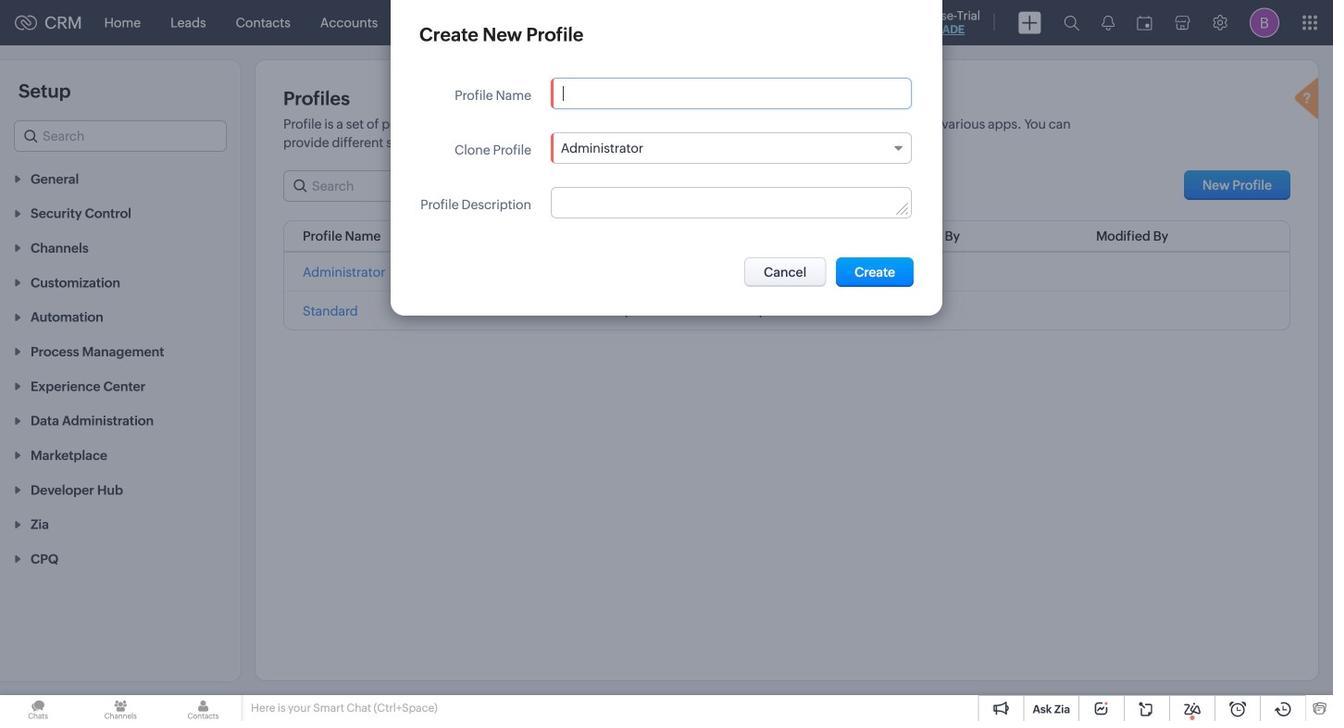Task type: vqa. For each thing, say whether or not it's contained in the screenshot.
Signals element
yes



Task type: locate. For each thing, give the bounding box(es) containing it.
search element
[[1053, 0, 1091, 45]]

None text field
[[552, 79, 911, 108], [552, 188, 911, 218], [552, 79, 911, 108], [552, 188, 911, 218]]

signals element
[[1091, 0, 1126, 45]]

Search text field
[[284, 171, 468, 201]]

profile image
[[1250, 8, 1280, 37]]

channels image
[[83, 695, 159, 721]]

None field
[[551, 132, 912, 164]]

calendar image
[[1137, 15, 1153, 30]]

contacts image
[[165, 695, 241, 721]]

help image
[[1291, 75, 1328, 125]]

logo image
[[15, 15, 37, 30]]

profile element
[[1239, 0, 1291, 45]]

chats image
[[0, 695, 76, 721]]

create menu image
[[1019, 12, 1042, 34]]



Task type: describe. For each thing, give the bounding box(es) containing it.
search image
[[1064, 15, 1080, 31]]

create menu element
[[1007, 0, 1053, 45]]

signals image
[[1102, 15, 1115, 31]]



